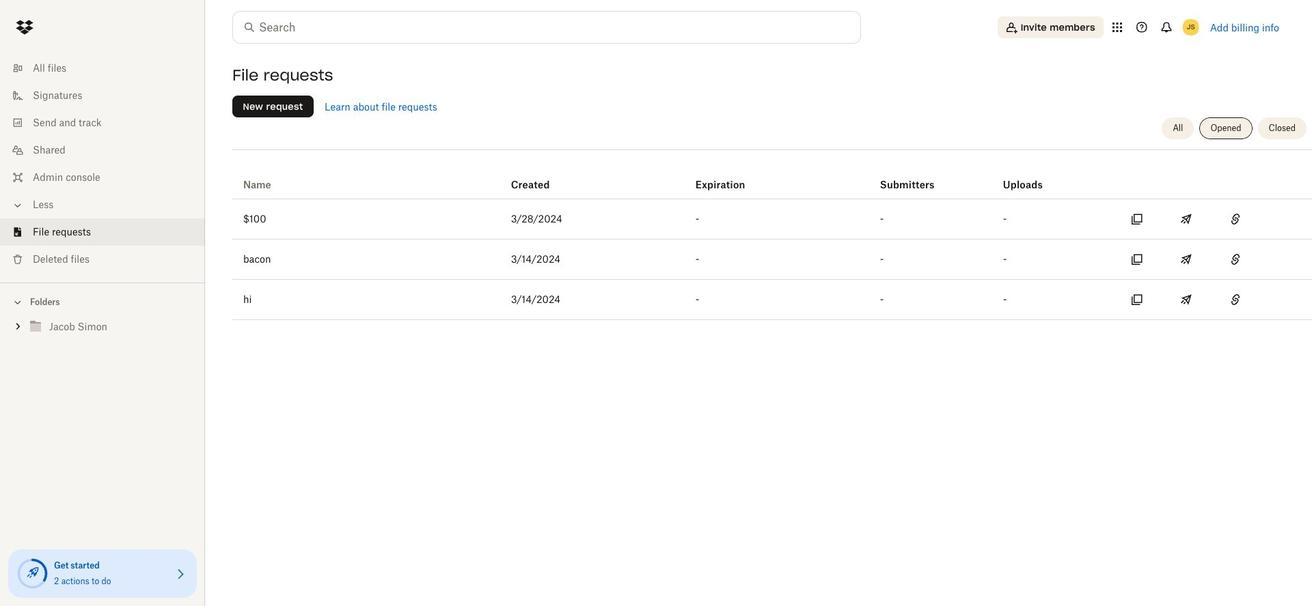 Task type: describe. For each thing, give the bounding box(es) containing it.
3 row from the top
[[232, 240, 1312, 280]]

copy email image for send email icon
[[1129, 251, 1145, 268]]

dropbox image
[[11, 14, 38, 41]]

Search text field
[[259, 19, 832, 36]]

4 row from the top
[[232, 280, 1312, 320]]

2 column header from the left
[[880, 161, 935, 193]]

1 cell from the top
[[1263, 200, 1312, 239]]

copy email image for send email image for 2nd cell from the top of the page
[[1129, 292, 1145, 308]]

2 cell from the top
[[1263, 280, 1312, 320]]



Task type: locate. For each thing, give the bounding box(es) containing it.
0 horizontal spatial column header
[[695, 161, 777, 193]]

2 row from the top
[[232, 200, 1312, 240]]

1 vertical spatial copy email image
[[1129, 251, 1145, 268]]

cell
[[1263, 200, 1312, 239], [1263, 280, 1312, 320]]

copy link image down copy link image
[[1227, 292, 1244, 308]]

2 send email image from the top
[[1178, 292, 1194, 308]]

1 horizontal spatial column header
[[880, 161, 935, 193]]

send email image for 2nd cell from the top of the page
[[1178, 292, 1194, 308]]

copy link image
[[1227, 211, 1244, 228], [1227, 292, 1244, 308]]

3 copy email image from the top
[[1129, 292, 1145, 308]]

1 copy email image from the top
[[1129, 211, 1145, 228]]

1 copy link image from the top
[[1227, 211, 1244, 228]]

0 vertical spatial copy link image
[[1227, 211, 1244, 228]]

1 column header from the left
[[695, 161, 777, 193]]

1 row from the top
[[232, 155, 1312, 200]]

2 horizontal spatial column header
[[1003, 161, 1058, 193]]

list
[[0, 46, 205, 283]]

2 copy link image from the top
[[1227, 292, 1244, 308]]

row group
[[232, 200, 1312, 320]]

0 vertical spatial copy email image
[[1129, 211, 1145, 228]]

1 send email image from the top
[[1178, 211, 1194, 228]]

3 column header from the left
[[1003, 161, 1058, 193]]

copy email image
[[1129, 211, 1145, 228], [1129, 251, 1145, 268], [1129, 292, 1145, 308]]

list item
[[0, 219, 205, 246]]

0 vertical spatial send email image
[[1178, 211, 1194, 228]]

2 vertical spatial copy email image
[[1129, 292, 1145, 308]]

copy link image for 2nd cell from the top of the page
[[1227, 292, 1244, 308]]

less image
[[11, 199, 25, 213]]

copy link image for 1st cell
[[1227, 211, 1244, 228]]

0 vertical spatial cell
[[1263, 200, 1312, 239]]

column header
[[695, 161, 777, 193], [880, 161, 935, 193], [1003, 161, 1058, 193]]

table
[[232, 155, 1312, 320]]

copy link image
[[1227, 251, 1244, 268]]

row
[[232, 155, 1312, 200], [232, 200, 1312, 240], [232, 240, 1312, 280], [232, 280, 1312, 320]]

send email image down send email icon
[[1178, 292, 1194, 308]]

copy link image up copy link image
[[1227, 211, 1244, 228]]

1 vertical spatial send email image
[[1178, 292, 1194, 308]]

1 vertical spatial copy link image
[[1227, 292, 1244, 308]]

send email image
[[1178, 211, 1194, 228], [1178, 292, 1194, 308]]

2 copy email image from the top
[[1129, 251, 1145, 268]]

send email image up send email icon
[[1178, 211, 1194, 228]]

send email image for 1st cell
[[1178, 211, 1194, 228]]

1 vertical spatial cell
[[1263, 280, 1312, 320]]

copy email image for send email image related to 1st cell
[[1129, 211, 1145, 228]]

send email image
[[1178, 251, 1194, 268]]



Task type: vqa. For each thing, say whether or not it's contained in the screenshot.
the TT DROPDOWN BUTTON on the top of page
no



